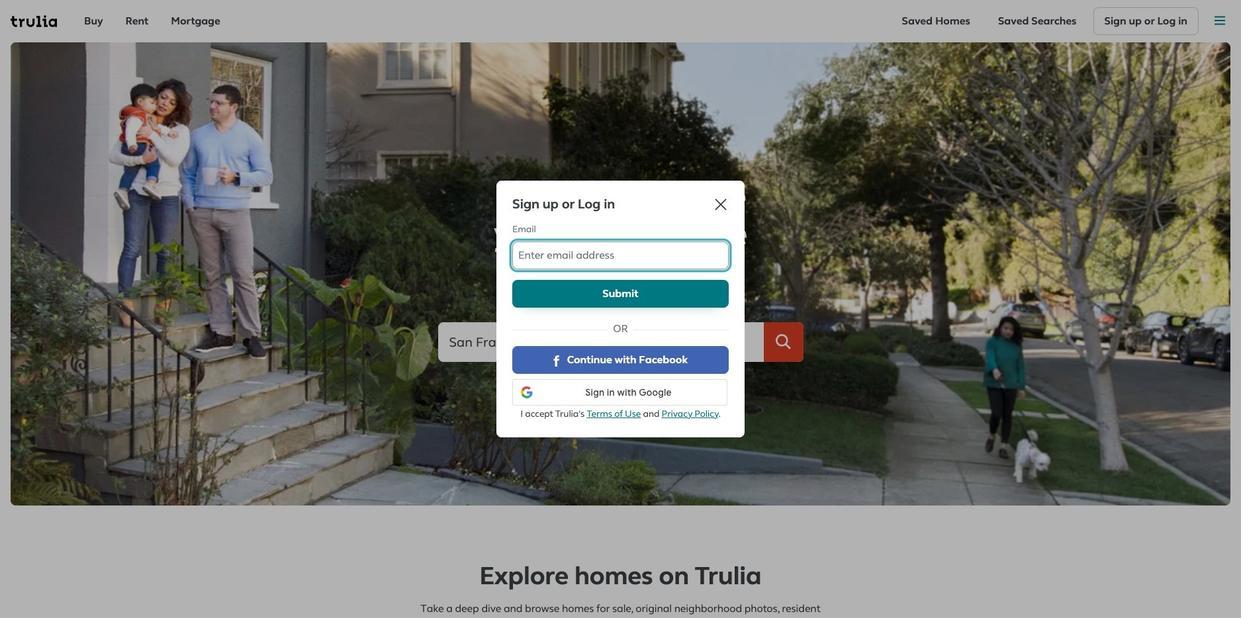 Task type: vqa. For each thing, say whether or not it's contained in the screenshot.
'main' element
yes



Task type: locate. For each thing, give the bounding box(es) containing it.
search type group
[[534, 285, 708, 312]]

residents of the neighborhood standing on steps in a tree covered street image
[[11, 42, 1231, 506]]

main element
[[0, 0, 1242, 42]]



Task type: describe. For each thing, give the bounding box(es) containing it.
Enter email address email field
[[513, 242, 729, 270]]



